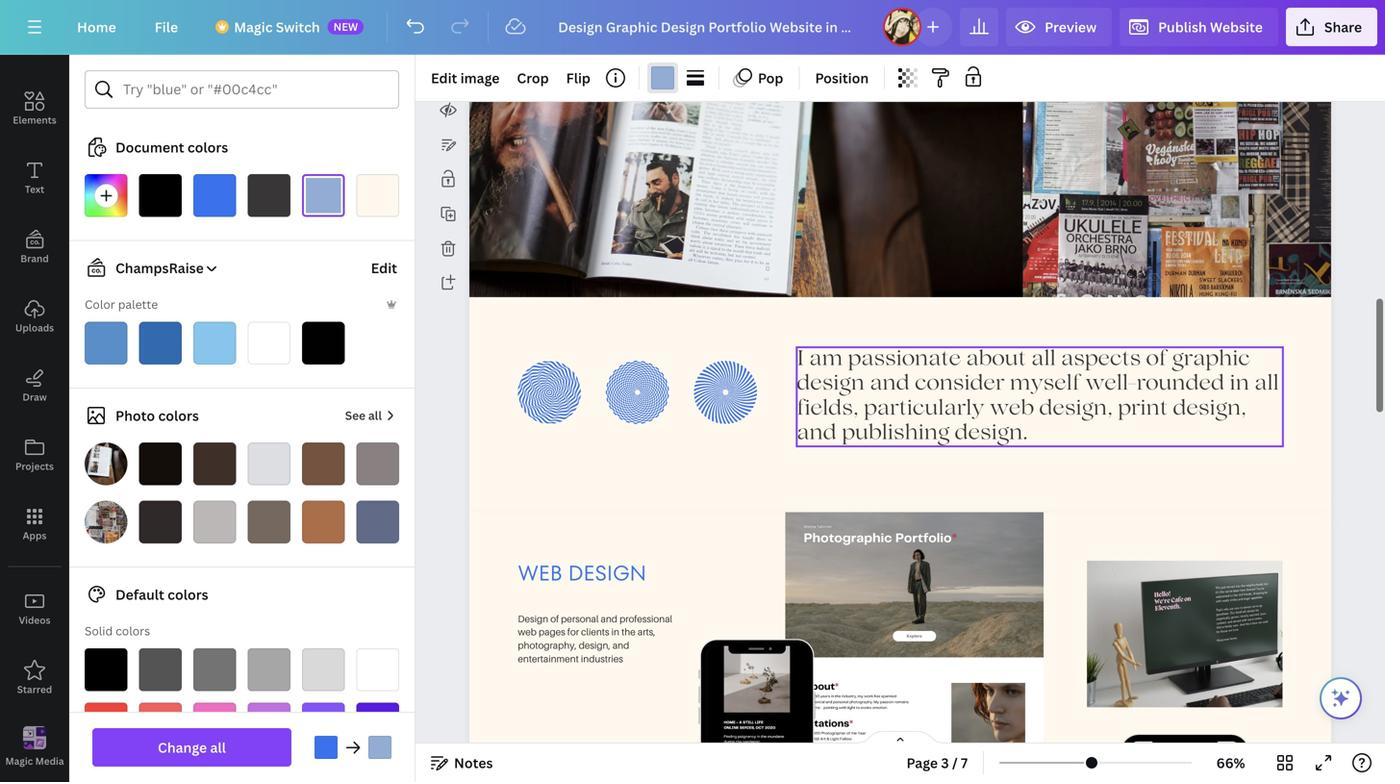 Task type: locate. For each thing, give the bounding box(es) containing it.
design up fields,
[[797, 374, 865, 395]]

0 horizontal spatial design
[[19, 44, 51, 57]]

design up the personal
[[568, 558, 647, 588]]

0 vertical spatial web
[[990, 399, 1034, 420]]

draw button
[[0, 351, 69, 420]]

1 vertical spatial of
[[551, 613, 559, 624]]

colors right default
[[168, 585, 208, 604]]

rounded
[[1137, 374, 1225, 395]]

cobalt blue #004aad image
[[356, 757, 399, 782]]

1 horizontal spatial design
[[797, 374, 865, 395]]

design, inside design of personal and professional web pages for clients in the arts, photography, design, and entertainment industries
[[579, 639, 611, 651]]

#ffffff image
[[248, 322, 291, 365]]

#312828 image
[[139, 501, 182, 544]]

document
[[115, 138, 184, 156]]

web up pages
[[518, 558, 562, 588]]

/
[[952, 754, 958, 772]]

1 vertical spatial design
[[568, 558, 647, 588]]

and up clients
[[601, 613, 618, 624]]

website
[[1210, 18, 1263, 36]]

all right see
[[368, 407, 382, 423]]

black #000000 image
[[85, 649, 127, 691], [85, 649, 127, 691]]

0 vertical spatial design
[[19, 44, 51, 57]]

main menu bar
[[0, 0, 1386, 55]]

#dbdee2 image
[[248, 443, 291, 485], [248, 443, 291, 485]]

0 vertical spatial design
[[797, 374, 865, 395]]

edit
[[431, 69, 457, 87], [371, 259, 397, 277]]

edit inside button
[[371, 259, 397, 277]]

design for design
[[19, 44, 51, 57]]

#000000 image
[[139, 174, 182, 217], [139, 174, 182, 217]]

elements button
[[0, 74, 69, 143]]

photo
[[115, 407, 155, 425]]

edit for edit
[[371, 259, 397, 277]]

of up pages
[[551, 613, 559, 624]]

add a new color image
[[85, 174, 127, 217], [85, 174, 127, 217]]

in down the graphic
[[1230, 374, 1250, 395]]

0 vertical spatial in
[[1230, 374, 1250, 395]]

0 horizontal spatial magic
[[5, 755, 33, 768]]

and down the
[[613, 639, 630, 651]]

document colors
[[115, 138, 228, 156]]

particularly
[[864, 399, 985, 420]]

preview
[[1045, 18, 1097, 36]]

#8badd6 image
[[302, 174, 345, 217], [302, 174, 345, 217], [369, 736, 392, 759], [369, 736, 392, 759]]

web up photography,
[[518, 626, 537, 638]]

#8b8081 image
[[356, 443, 399, 485]]

1 vertical spatial in
[[612, 626, 620, 638]]

design of personal and professional web pages for clients in the arts, photography, design, and entertainment industries
[[518, 613, 673, 664]]

gray #a6a6a6 image
[[248, 649, 291, 691], [248, 649, 291, 691]]

design, down myself
[[1040, 399, 1113, 420]]

edit left image
[[431, 69, 457, 87]]

colors right solid at the left
[[116, 623, 150, 639]]

colors for photo colors
[[158, 407, 199, 425]]

dark turquoise #0097b2 image
[[85, 757, 127, 782], [85, 757, 127, 782]]

#8b8081 image
[[356, 443, 399, 485]]

well-
[[1086, 374, 1137, 395]]

#2273f3 image
[[193, 174, 236, 217], [193, 174, 236, 217], [315, 736, 338, 759]]

edit down #fff8ed icon
[[371, 259, 397, 277]]

personal
[[561, 613, 599, 624]]

0 horizontal spatial in
[[612, 626, 620, 638]]

0 vertical spatial magic
[[234, 18, 273, 36]]

2 vertical spatial web
[[518, 626, 537, 638]]

0 horizontal spatial of
[[551, 613, 559, 624]]

1 horizontal spatial design
[[518, 613, 549, 624]]

notes button
[[423, 748, 501, 778]]

magic inside main menu bar
[[234, 18, 273, 36]]

dark gray #545454 image
[[139, 649, 182, 691], [139, 649, 182, 691]]

design
[[797, 374, 865, 395], [568, 558, 647, 588]]

1 vertical spatial web
[[518, 558, 562, 588]]

magic left media
[[5, 755, 33, 768]]

web inside design of personal and professional web pages for clients in the arts, photography, design, and entertainment industries
[[518, 626, 537, 638]]

#010101 image
[[302, 322, 345, 365], [302, 322, 345, 365]]

white #ffffff image
[[356, 649, 399, 691]]

arts,
[[638, 626, 656, 638]]

side panel tab list
[[0, 5, 69, 782]]

light blue #38b6ff image
[[248, 757, 291, 782]]

am
[[810, 349, 843, 370]]

design.
[[955, 424, 1028, 445]]

change all button
[[92, 728, 292, 767]]

all
[[1032, 349, 1056, 370], [1255, 374, 1279, 395], [368, 407, 382, 423], [210, 738, 226, 757]]

#4890cd image
[[85, 322, 127, 365], [85, 322, 127, 365]]

magic left 'switch'
[[234, 18, 273, 36]]

pink #ff66c4 image
[[193, 703, 236, 746]]

0 vertical spatial of
[[1147, 349, 1167, 370]]

#8badd6 image
[[651, 66, 674, 89], [651, 66, 674, 89]]

design up pages
[[518, 613, 549, 624]]

1 vertical spatial edit
[[371, 259, 397, 277]]

turquoise blue #5ce1e6 image
[[193, 757, 236, 782], [193, 757, 236, 782]]

0 vertical spatial edit
[[431, 69, 457, 87]]

1 horizontal spatial magic
[[234, 18, 273, 36]]

#2273f3 image
[[315, 736, 338, 759]]

design button
[[0, 5, 69, 74]]

#412f28 image
[[193, 443, 236, 485], [193, 443, 236, 485]]

1 vertical spatial design
[[518, 613, 549, 624]]

light gray #d9d9d9 image
[[302, 649, 345, 691]]

industries
[[581, 653, 623, 664]]

3
[[941, 754, 949, 772]]

for
[[568, 626, 579, 638]]

aqua blue #0cc0df image
[[139, 757, 182, 782]]

in
[[1230, 374, 1250, 395], [612, 626, 620, 638]]

text button
[[0, 143, 69, 213]]

the
[[622, 626, 636, 638]]

colors right photo
[[158, 407, 199, 425]]

of inside i am passionate about all aspects of graphic design and consider myself well-rounded in all fields, particularly web design, print design, and publishing design.
[[1147, 349, 1167, 370]]

canva assistant image
[[1330, 687, 1353, 710]]

0 horizontal spatial design
[[568, 558, 647, 588]]

graphic
[[1172, 349, 1251, 370]]

light gray #d9d9d9 image
[[302, 649, 345, 691]]

1 horizontal spatial of
[[1147, 349, 1167, 370]]

in left the
[[612, 626, 620, 638]]

design
[[19, 44, 51, 57], [518, 613, 549, 624]]

design, down clients
[[579, 639, 611, 651]]

pages
[[539, 626, 566, 638]]

#75c6ef image
[[193, 322, 236, 365]]

notes
[[454, 754, 493, 772]]

design, down rounded
[[1173, 399, 1247, 420]]

magic inside button
[[5, 755, 33, 768]]

design up the elements button
[[19, 44, 51, 57]]

edit for edit image
[[431, 69, 457, 87]]

in inside design of personal and professional web pages for clients in the arts, photography, design, and entertainment industries
[[612, 626, 620, 638]]

flip
[[566, 69, 591, 87]]

web up design.
[[990, 399, 1034, 420]]

#b26c42 image
[[302, 501, 345, 544], [302, 501, 345, 544]]

see all button
[[343, 396, 399, 435]]

#393636 image
[[248, 174, 291, 217], [248, 174, 291, 217]]

#166bb5 image
[[139, 322, 182, 365], [139, 322, 182, 365]]

i
[[797, 349, 804, 370]]

design,
[[1040, 399, 1113, 420], [1173, 399, 1247, 420], [579, 639, 611, 651]]

magic
[[234, 18, 273, 36], [5, 755, 33, 768]]

0 horizontal spatial edit
[[371, 259, 397, 277]]

change
[[158, 738, 207, 757]]

publishing
[[842, 424, 950, 445]]

#ffffff image
[[248, 322, 291, 365]]

edit inside dropdown button
[[431, 69, 457, 87]]

design inside design button
[[19, 44, 51, 57]]

of up rounded
[[1147, 349, 1167, 370]]

#fff8ed image
[[356, 174, 399, 217]]

color
[[85, 296, 115, 312]]

1 horizontal spatial in
[[1230, 374, 1250, 395]]

gray #737373 image
[[193, 649, 236, 691], [193, 649, 236, 691]]

flip button
[[559, 63, 598, 93]]

magenta #cb6ce6 image
[[248, 703, 291, 746], [248, 703, 291, 746]]

all right rounded
[[1255, 374, 1279, 395]]

1 horizontal spatial edit
[[431, 69, 457, 87]]

0 horizontal spatial design,
[[579, 639, 611, 651]]

66%
[[1217, 754, 1246, 772]]

web
[[990, 399, 1034, 420], [518, 558, 562, 588], [518, 626, 537, 638]]

champsraise button
[[77, 256, 219, 280]]

publish
[[1159, 18, 1207, 36]]

colors right document
[[188, 138, 228, 156]]

switch
[[276, 18, 320, 36]]

elements
[[13, 114, 56, 127]]

design inside design of personal and professional web pages for clients in the arts, photography, design, and entertainment industries
[[518, 613, 549, 624]]

projects button
[[0, 420, 69, 490]]

color palette
[[85, 296, 158, 312]]

pink #ff66c4 image
[[193, 703, 236, 746]]

purple #8c52ff image
[[302, 703, 345, 746]]

Design title text field
[[543, 8, 876, 46]]

66% button
[[1200, 748, 1262, 778]]

design inside i am passionate about all aspects of graphic design and consider myself well-rounded in all fields, particularly web design, print design, and publishing design.
[[797, 374, 865, 395]]

#78685e image
[[248, 501, 291, 544], [248, 501, 291, 544]]

1 vertical spatial magic
[[5, 755, 33, 768]]



Task type: vqa. For each thing, say whether or not it's contained in the screenshot.
then
no



Task type: describe. For each thing, give the bounding box(es) containing it.
coral red #ff5757 image
[[139, 703, 182, 746]]

consider
[[915, 374, 1005, 395]]

page 3 / 7 button
[[899, 748, 976, 778]]

#bcb7b6 image
[[193, 501, 236, 544]]

videos button
[[0, 574, 69, 644]]

share button
[[1286, 8, 1378, 46]]

share
[[1325, 18, 1362, 36]]

draw
[[23, 391, 47, 404]]

violet #5e17eb image
[[356, 703, 399, 746]]

professional
[[620, 613, 673, 624]]

web inside i am passionate about all aspects of graphic design and consider myself well-rounded in all fields, particularly web design, print design, and publishing design.
[[990, 399, 1034, 420]]

design for design of personal and professional web pages for clients in the arts, photography, design, and entertainment industries
[[518, 613, 549, 624]]

change all
[[158, 738, 226, 757]]

page
[[907, 754, 938, 772]]

colors for document colors
[[188, 138, 228, 156]]

#79523d image
[[302, 443, 345, 485]]

uploads button
[[0, 282, 69, 351]]

photography,
[[518, 639, 577, 651]]

all up myself
[[1032, 349, 1056, 370]]

file button
[[139, 8, 194, 46]]

home
[[77, 18, 116, 36]]

preview button
[[1007, 8, 1112, 46]]

#fff8ed image
[[356, 174, 399, 217]]

i am passionate about all aspects of graphic design and consider myself well-rounded in all fields, particularly web design, print design, and publishing design.
[[797, 349, 1279, 445]]

crop button
[[509, 63, 557, 93]]

myself
[[1010, 374, 1081, 395]]

home link
[[62, 8, 132, 46]]

photo colors
[[115, 407, 199, 425]]

#bcb7b6 image
[[193, 501, 236, 544]]

solid
[[85, 623, 113, 639]]

print
[[1118, 399, 1168, 420]]

solid colors
[[85, 623, 150, 639]]

magic for magic switch
[[234, 18, 273, 36]]

magic switch
[[234, 18, 320, 36]]

pop button
[[727, 63, 791, 93]]

purple #8c52ff image
[[302, 703, 345, 746]]

fields,
[[797, 399, 859, 420]]

#150d09 image
[[139, 443, 182, 485]]

#79523d image
[[302, 443, 345, 485]]

edit button
[[369, 249, 399, 287]]

show pages image
[[854, 730, 947, 746]]

pop
[[758, 69, 784, 87]]

white #ffffff image
[[356, 649, 399, 691]]

videos
[[19, 614, 50, 627]]

file
[[155, 18, 178, 36]]

magic media
[[5, 755, 64, 768]]

starred
[[17, 683, 52, 696]]

all right 'change'
[[210, 738, 226, 757]]

#75c6ef image
[[193, 322, 236, 365]]

media
[[35, 755, 64, 768]]

royal blue #5271ff image
[[302, 757, 345, 782]]

see
[[345, 407, 366, 423]]

clients
[[581, 626, 610, 638]]

#312828 image
[[139, 501, 182, 544]]

passionate
[[848, 349, 961, 370]]

colors for default colors
[[168, 585, 208, 604]]

edit image
[[431, 69, 500, 87]]

position
[[815, 69, 869, 87]]

and down the passionate
[[870, 374, 910, 395]]

position button
[[808, 63, 877, 93]]

magic for magic media
[[5, 755, 33, 768]]

brand button
[[0, 213, 69, 282]]

coral red #ff5757 image
[[139, 703, 182, 746]]

of inside design of personal and professional web pages for clients in the arts, photography, design, and entertainment industries
[[551, 613, 559, 624]]

page 3 / 7
[[907, 754, 968, 772]]

edit image button
[[423, 63, 507, 93]]

uploads
[[15, 321, 54, 334]]

royal blue #5271ff image
[[302, 757, 345, 782]]

violet #5e17eb image
[[356, 703, 399, 746]]

about
[[966, 349, 1027, 370]]

1 horizontal spatial design,
[[1040, 399, 1113, 420]]

colors for solid colors
[[116, 623, 150, 639]]

7
[[961, 754, 968, 772]]

#5e6b89 image
[[356, 501, 399, 544]]

publish website
[[1159, 18, 1263, 36]]

text
[[25, 183, 44, 196]]

web design
[[518, 558, 647, 588]]

champsraise
[[115, 259, 204, 277]]

aqua blue #0cc0df image
[[139, 757, 182, 782]]

bright red #ff3131 image
[[85, 703, 127, 746]]

cobalt blue #004aad image
[[356, 757, 399, 782]]

see all
[[345, 407, 382, 423]]

#5e6b89 image
[[356, 501, 399, 544]]

palette
[[118, 296, 158, 312]]

image
[[461, 69, 500, 87]]

apps button
[[0, 490, 69, 559]]

aspects
[[1061, 349, 1141, 370]]

starred button
[[0, 644, 69, 713]]

publish website button
[[1120, 8, 1279, 46]]

#150d09 image
[[139, 443, 182, 485]]

entertainment
[[518, 653, 579, 664]]

Try "blue" or "#00c4cc" search field
[[123, 71, 387, 108]]

light blue #38b6ff image
[[248, 757, 291, 782]]

projects
[[15, 460, 54, 473]]

magic media button
[[0, 713, 69, 782]]

in inside i am passionate about all aspects of graphic design and consider myself well-rounded in all fields, particularly web design, print design, and publishing design.
[[1230, 374, 1250, 395]]

2 horizontal spatial design,
[[1173, 399, 1247, 420]]

brand
[[20, 252, 49, 265]]

default colors
[[115, 585, 208, 604]]

new
[[334, 19, 358, 34]]

default
[[115, 585, 164, 604]]

bright red #ff3131 image
[[85, 703, 127, 746]]

and down fields,
[[797, 424, 837, 445]]

crop
[[517, 69, 549, 87]]

apps
[[23, 529, 47, 542]]



